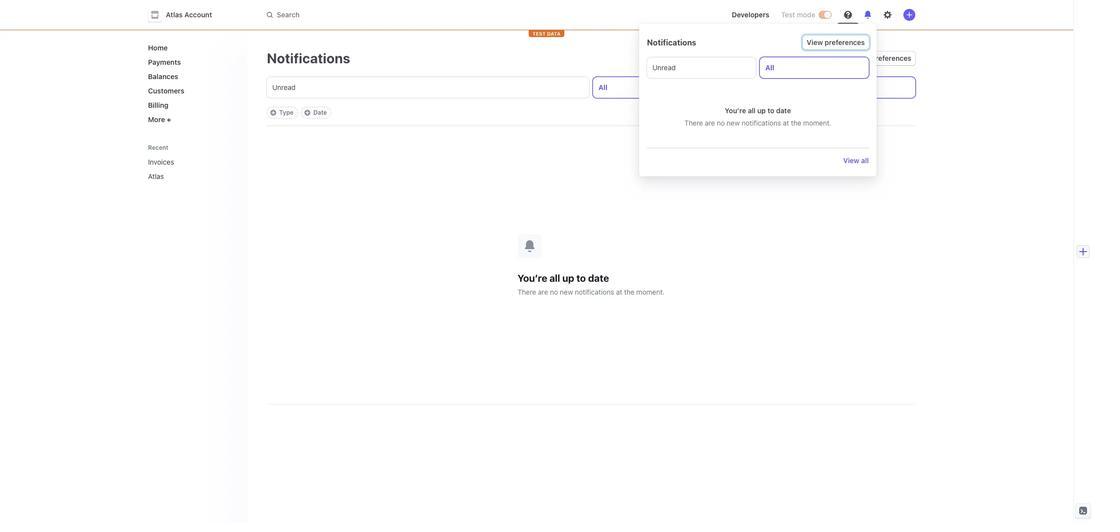 Task type: locate. For each thing, give the bounding box(es) containing it.
1 vertical spatial new
[[560, 288, 573, 296]]

1 vertical spatial no
[[550, 288, 558, 296]]

search
[[277, 10, 300, 19]]

1 vertical spatial all
[[861, 156, 869, 165]]

new
[[727, 119, 740, 127], [560, 288, 573, 296]]

view all
[[843, 156, 869, 165]]

you're
[[725, 106, 746, 115], [518, 273, 547, 284]]

1 vertical spatial moment.
[[636, 288, 665, 296]]

1 horizontal spatial at
[[783, 119, 789, 127]]

+
[[167, 115, 171, 124]]

1 horizontal spatial moment.
[[803, 119, 831, 127]]

1 horizontal spatial there
[[684, 119, 703, 127]]

to
[[768, 106, 774, 115], [576, 273, 586, 284]]

preferences for view preferences
[[825, 38, 865, 47]]

0 vertical spatial at
[[783, 119, 789, 127]]

0 horizontal spatial atlas
[[148, 172, 164, 181]]

0 vertical spatial atlas
[[166, 10, 183, 19]]

more +
[[148, 115, 171, 124]]

preferences down help tooltip
[[825, 38, 865, 47]]

0 horizontal spatial you're all up to date there are no new notifications at the moment.
[[518, 273, 665, 296]]

1 horizontal spatial are
[[705, 119, 715, 127]]

1 vertical spatial the
[[624, 288, 634, 296]]

unread button
[[647, 57, 756, 78], [267, 77, 589, 98]]

0 horizontal spatial the
[[624, 288, 634, 296]]

more
[[148, 115, 165, 124]]

tab list
[[647, 57, 869, 78], [267, 77, 915, 98]]

0 horizontal spatial no
[[550, 288, 558, 296]]

atlas
[[166, 10, 183, 19], [148, 172, 164, 181]]

atlas account
[[166, 10, 212, 19]]

2 horizontal spatial all
[[861, 156, 869, 165]]

notifications for manage preferences link
[[267, 50, 350, 66]]

preferences right manage
[[871, 54, 911, 62]]

0 vertical spatial notifications
[[647, 38, 696, 47]]

no
[[717, 119, 725, 127], [550, 288, 558, 296]]

1 vertical spatial notifications
[[575, 288, 614, 296]]

1 vertical spatial unread
[[272, 83, 296, 92]]

1 vertical spatial view
[[843, 156, 859, 165]]

moment.
[[803, 119, 831, 127], [636, 288, 665, 296]]

1 vertical spatial at
[[616, 288, 622, 296]]

1 vertical spatial atlas
[[148, 172, 164, 181]]

atlas down invoices
[[148, 172, 164, 181]]

1 horizontal spatial all
[[748, 106, 756, 115]]

the
[[791, 119, 801, 127], [624, 288, 634, 296]]

0 horizontal spatial all
[[599, 83, 607, 92]]

1 horizontal spatial notifications
[[742, 119, 781, 127]]

add date image
[[304, 110, 310, 116]]

billing link
[[144, 97, 239, 113]]

atlas inside "button"
[[166, 10, 183, 19]]

0 vertical spatial are
[[705, 119, 715, 127]]

0 horizontal spatial preferences
[[825, 38, 865, 47]]

atlas for atlas account
[[166, 10, 183, 19]]

0 horizontal spatial notifications
[[575, 288, 614, 296]]

core navigation links element
[[144, 40, 239, 128]]

recent
[[148, 144, 168, 151]]

atlas left account
[[166, 10, 183, 19]]

unread
[[652, 63, 676, 72], [272, 83, 296, 92]]

payments link
[[144, 54, 239, 70]]

0 vertical spatial no
[[717, 119, 725, 127]]

preferences
[[825, 38, 865, 47], [871, 54, 911, 62]]

0 horizontal spatial new
[[560, 288, 573, 296]]

1 horizontal spatial atlas
[[166, 10, 183, 19]]

2 vertical spatial all
[[549, 273, 560, 284]]

0 vertical spatial notifications
[[742, 119, 781, 127]]

0 vertical spatial you're all up to date there are no new notifications at the moment.
[[684, 106, 831, 127]]

toolbar
[[267, 107, 331, 119]]

1 vertical spatial there
[[518, 288, 536, 296]]

home
[[148, 44, 168, 52]]

0 horizontal spatial unread
[[272, 83, 296, 92]]

1 vertical spatial preferences
[[871, 54, 911, 62]]

1 vertical spatial notifications
[[267, 50, 350, 66]]

0 horizontal spatial all
[[549, 273, 560, 284]]

1 horizontal spatial preferences
[[871, 54, 911, 62]]

0 vertical spatial date
[[776, 106, 791, 115]]

manage
[[843, 54, 869, 62]]

invoices link
[[144, 154, 225, 170]]

atlas inside recent element
[[148, 172, 164, 181]]

1 vertical spatial up
[[562, 273, 574, 284]]

0 vertical spatial there
[[684, 119, 703, 127]]

0 horizontal spatial notifications
[[267, 50, 350, 66]]

payments
[[148, 58, 181, 66]]

1 vertical spatial you're
[[518, 273, 547, 284]]

0 horizontal spatial to
[[576, 273, 586, 284]]

notifications
[[742, 119, 781, 127], [575, 288, 614, 296]]

0 vertical spatial all
[[765, 63, 774, 72]]

1 vertical spatial all
[[599, 83, 607, 92]]

are
[[705, 119, 715, 127], [538, 288, 548, 296]]

0 vertical spatial you're
[[725, 106, 746, 115]]

1 horizontal spatial view
[[843, 156, 859, 165]]

1 horizontal spatial notifications
[[647, 38, 696, 47]]

1 vertical spatial date
[[588, 273, 609, 284]]

you're all up to date there are no new notifications at the moment.
[[684, 106, 831, 127], [518, 273, 665, 296]]

all
[[748, 106, 756, 115], [861, 156, 869, 165], [549, 273, 560, 284]]

1 vertical spatial are
[[538, 288, 548, 296]]

0 vertical spatial up
[[757, 106, 766, 115]]

0 horizontal spatial view
[[807, 38, 823, 47]]

0 vertical spatial unread
[[652, 63, 676, 72]]

notifications
[[647, 38, 696, 47], [267, 50, 350, 66]]

0 vertical spatial moment.
[[803, 119, 831, 127]]

mode
[[797, 10, 815, 19]]

recent element
[[138, 154, 247, 185]]

Search search field
[[261, 6, 540, 24]]

0 vertical spatial new
[[727, 119, 740, 127]]

0 horizontal spatial there
[[518, 288, 536, 296]]

all button
[[760, 57, 869, 78], [593, 77, 915, 98]]

1 horizontal spatial no
[[717, 119, 725, 127]]

0 horizontal spatial unread button
[[267, 77, 589, 98]]

1 horizontal spatial you're
[[725, 106, 746, 115]]

test
[[532, 31, 546, 37]]

0 vertical spatial view
[[807, 38, 823, 47]]

0 horizontal spatial you're
[[518, 273, 547, 284]]

settings image
[[884, 11, 892, 19]]

date
[[776, 106, 791, 115], [588, 273, 609, 284]]

there
[[684, 119, 703, 127], [518, 288, 536, 296]]

0 vertical spatial preferences
[[825, 38, 865, 47]]

0 horizontal spatial moment.
[[636, 288, 665, 296]]

help
[[841, 25, 855, 33]]

0 horizontal spatial date
[[588, 273, 609, 284]]

1 horizontal spatial the
[[791, 119, 801, 127]]

all
[[765, 63, 774, 72], [599, 83, 607, 92]]

0 vertical spatial to
[[768, 106, 774, 115]]

at
[[783, 119, 789, 127], [616, 288, 622, 296]]

view
[[807, 38, 823, 47], [843, 156, 859, 165]]

account
[[184, 10, 212, 19]]

up
[[757, 106, 766, 115], [562, 273, 574, 284]]

0 horizontal spatial at
[[616, 288, 622, 296]]



Task type: describe. For each thing, give the bounding box(es) containing it.
view all link
[[843, 156, 869, 165]]

1 horizontal spatial unread
[[652, 63, 676, 72]]

1 horizontal spatial up
[[757, 106, 766, 115]]

atlas for atlas
[[148, 172, 164, 181]]

test
[[781, 10, 795, 19]]

data
[[547, 31, 561, 37]]

0 horizontal spatial are
[[538, 288, 548, 296]]

date
[[313, 109, 327, 116]]

help tooltip
[[837, 23, 859, 35]]

1 horizontal spatial to
[[768, 106, 774, 115]]

balances
[[148, 72, 178, 81]]

view preferences
[[807, 38, 865, 47]]

1 horizontal spatial unread button
[[647, 57, 756, 78]]

customers
[[148, 87, 184, 95]]

preferences for manage preferences
[[871, 54, 911, 62]]

developers
[[732, 10, 769, 19]]

0 vertical spatial the
[[791, 119, 801, 127]]

1 horizontal spatial you're all up to date there are no new notifications at the moment.
[[684, 106, 831, 127]]

developers link
[[728, 7, 773, 23]]

1 vertical spatial you're all up to date there are no new notifications at the moment.
[[518, 273, 665, 296]]

1 horizontal spatial all
[[765, 63, 774, 72]]

toolbar containing type
[[267, 107, 331, 119]]

type
[[279, 109, 294, 116]]

customers link
[[144, 83, 239, 99]]

test data
[[532, 31, 561, 37]]

manage preferences link
[[830, 51, 915, 65]]

Search text field
[[261, 6, 540, 24]]

notifications for view preferences link at the right of the page
[[647, 38, 696, 47]]

add type image
[[270, 110, 276, 116]]

home link
[[144, 40, 239, 56]]

0 horizontal spatial up
[[562, 273, 574, 284]]

view preferences link
[[803, 36, 869, 50]]

atlas link
[[144, 168, 225, 185]]

test mode
[[781, 10, 815, 19]]

1 vertical spatial to
[[576, 273, 586, 284]]

balances link
[[144, 68, 239, 85]]

billing
[[148, 101, 168, 109]]

view for view preferences
[[807, 38, 823, 47]]

invoices
[[148, 158, 174, 166]]

0 vertical spatial all
[[748, 106, 756, 115]]

help image
[[844, 11, 852, 19]]

manage preferences
[[843, 54, 911, 62]]

atlas account button
[[148, 8, 222, 22]]

view for view all
[[843, 156, 859, 165]]

recent navigation links element
[[138, 140, 247, 185]]

1 horizontal spatial date
[[776, 106, 791, 115]]

1 horizontal spatial new
[[727, 119, 740, 127]]



Task type: vqa. For each thing, say whether or not it's contained in the screenshot.
TEST DATA
yes



